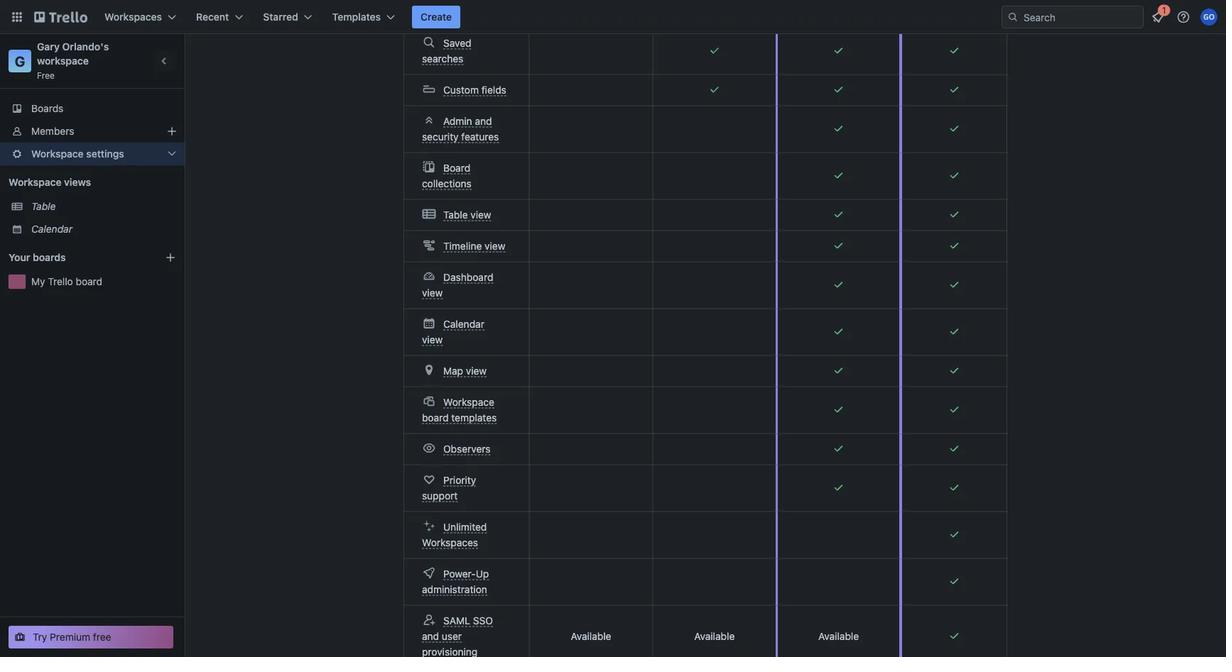 Task type: vqa. For each thing, say whether or not it's contained in the screenshot.
SSO
yes



Task type: describe. For each thing, give the bounding box(es) containing it.
2 available from the left
[[694, 631, 735, 643]]

orlando's
[[62, 41, 109, 53]]

workspace
[[37, 55, 89, 67]]

collections
[[422, 178, 472, 189]]

user
[[442, 631, 462, 643]]

search image
[[1008, 11, 1019, 23]]

workspaces inside unlimited workspaces
[[422, 537, 478, 549]]

workspace for views
[[9, 177, 61, 188]]

templates button
[[324, 6, 404, 28]]

provisioning
[[422, 647, 478, 658]]

try premium free
[[33, 632, 111, 644]]

searches
[[422, 53, 464, 64]]

dashboard
[[443, 271, 493, 283]]

members link
[[0, 120, 185, 143]]

workspace for board
[[443, 396, 494, 408]]

board collections
[[422, 162, 472, 189]]

views
[[64, 177, 91, 188]]

observers
[[443, 443, 491, 455]]

boards
[[31, 103, 63, 114]]

up
[[476, 568, 489, 580]]

members
[[31, 125, 74, 137]]

priority support
[[422, 475, 476, 502]]

boards
[[33, 252, 66, 264]]

gary orlando's workspace link
[[37, 41, 111, 67]]

custom
[[443, 84, 479, 96]]

custom fields
[[443, 84, 507, 96]]

view for map view
[[466, 365, 487, 377]]

recent button
[[188, 6, 252, 28]]

gary
[[37, 41, 60, 53]]

trello
[[48, 276, 73, 288]]

gary orlando's workspace free
[[37, 41, 111, 80]]

templates
[[332, 11, 381, 23]]

unlimited workspaces
[[422, 522, 487, 549]]

starred button
[[255, 6, 321, 28]]

map view
[[443, 365, 487, 377]]

saved
[[443, 37, 471, 49]]

workspaces inside workspaces dropdown button
[[104, 11, 162, 23]]

try
[[33, 632, 47, 644]]

view for dashboard view
[[422, 287, 443, 299]]

table link
[[31, 200, 176, 214]]

and inside saml sso and user provisioning
[[422, 631, 439, 643]]

open information menu image
[[1177, 10, 1191, 24]]

calendar for calendar view
[[443, 318, 485, 330]]

templates
[[451, 412, 497, 424]]

fields
[[482, 84, 507, 96]]

admin
[[443, 115, 472, 127]]

premium
[[50, 632, 90, 644]]

view for timeline view
[[485, 240, 505, 252]]

back to home image
[[34, 6, 87, 28]]

my
[[31, 276, 45, 288]]

your boards with 1 items element
[[9, 249, 144, 266]]



Task type: locate. For each thing, give the bounding box(es) containing it.
Search field
[[1019, 6, 1143, 28]]

workspaces button
[[96, 6, 185, 28]]

workspace navigation collapse icon image
[[155, 51, 175, 71]]

view down dashboard view
[[422, 334, 443, 346]]

map
[[443, 365, 463, 377]]

workspace settings
[[31, 148, 124, 160]]

view inside calendar view
[[422, 334, 443, 346]]

workspace views
[[9, 177, 91, 188]]

primary element
[[0, 0, 1226, 34]]

table down workspace views
[[31, 201, 56, 212]]

1 vertical spatial calendar
[[443, 318, 485, 330]]

workspaces up workspace navigation collapse icon
[[104, 11, 162, 23]]

view right timeline on the top left of the page
[[485, 240, 505, 252]]

my trello board link
[[31, 275, 176, 289]]

your
[[9, 252, 30, 264]]

workspace board templates
[[422, 396, 497, 424]]

1 horizontal spatial available
[[694, 631, 735, 643]]

and inside the 'admin and security features'
[[475, 115, 492, 127]]

features
[[461, 131, 499, 142]]

0 horizontal spatial table
[[31, 201, 56, 212]]

0 vertical spatial calendar
[[31, 223, 72, 235]]

view inside dashboard view
[[422, 287, 443, 299]]

0 vertical spatial workspace
[[31, 148, 84, 160]]

power-
[[443, 568, 476, 580]]

1 available from the left
[[571, 631, 611, 643]]

0 vertical spatial board
[[76, 276, 102, 288]]

support
[[422, 490, 458, 502]]

1 horizontal spatial board
[[422, 412, 449, 424]]

0 horizontal spatial available
[[571, 631, 611, 643]]

workspace settings button
[[0, 143, 185, 166]]

1 vertical spatial and
[[422, 631, 439, 643]]

calendar
[[31, 223, 72, 235], [443, 318, 485, 330]]

settings
[[86, 148, 124, 160]]

0 horizontal spatial board
[[76, 276, 102, 288]]

workspace inside workspace board templates
[[443, 396, 494, 408]]

and up features
[[475, 115, 492, 127]]

saved searches
[[422, 37, 471, 64]]

table up timeline on the top left of the page
[[443, 209, 468, 221]]

1 horizontal spatial calendar
[[443, 318, 485, 330]]

calendar for calendar
[[31, 223, 72, 235]]

table
[[31, 201, 56, 212], [443, 209, 468, 221]]

view up calendar view at the left of page
[[422, 287, 443, 299]]

view right "map"
[[466, 365, 487, 377]]

your boards
[[9, 252, 66, 264]]

power-up administration
[[422, 568, 489, 596]]

board
[[76, 276, 102, 288], [422, 412, 449, 424]]

2 horizontal spatial available
[[819, 631, 859, 643]]

add board image
[[165, 252, 176, 264]]

sso
[[473, 615, 493, 627]]

g link
[[9, 50, 31, 72]]

view
[[471, 209, 491, 221], [485, 240, 505, 252], [422, 287, 443, 299], [422, 334, 443, 346], [466, 365, 487, 377]]

workspaces down unlimited
[[422, 537, 478, 549]]

2 vertical spatial workspace
[[443, 396, 494, 408]]

priority
[[443, 475, 476, 486]]

create
[[421, 11, 452, 23]]

workspaces
[[104, 11, 162, 23], [422, 537, 478, 549]]

calendar link
[[31, 222, 176, 237]]

workspace down members
[[31, 148, 84, 160]]

gary orlando (garyorlando) image
[[1201, 9, 1218, 26]]

available
[[571, 631, 611, 643], [694, 631, 735, 643], [819, 631, 859, 643]]

table for table
[[31, 201, 56, 212]]

free
[[93, 632, 111, 644]]

0 horizontal spatial calendar
[[31, 223, 72, 235]]

1 horizontal spatial table
[[443, 209, 468, 221]]

view for table view
[[471, 209, 491, 221]]

dashboard view
[[422, 271, 493, 299]]

workspace
[[31, 148, 84, 160], [9, 177, 61, 188], [443, 396, 494, 408]]

unlimited
[[443, 522, 487, 533]]

calendar view
[[422, 318, 485, 346]]

3 available from the left
[[819, 631, 859, 643]]

view up timeline view
[[471, 209, 491, 221]]

workspace for settings
[[31, 148, 84, 160]]

calendar up boards
[[31, 223, 72, 235]]

1 vertical spatial workspace
[[9, 177, 61, 188]]

1 horizontal spatial and
[[475, 115, 492, 127]]

timeline
[[443, 240, 482, 252]]

0 horizontal spatial workspaces
[[104, 11, 162, 23]]

workspace left views
[[9, 177, 61, 188]]

g
[[15, 53, 25, 69]]

table for table view
[[443, 209, 468, 221]]

starred
[[263, 11, 298, 23]]

view for calendar view
[[422, 334, 443, 346]]

and
[[475, 115, 492, 127], [422, 631, 439, 643]]

board
[[443, 162, 470, 174]]

workspace up templates at the bottom of page
[[443, 396, 494, 408]]

admin and security features
[[422, 115, 499, 142]]

calendar down dashboard view
[[443, 318, 485, 330]]

administration
[[422, 584, 487, 596]]

recent
[[196, 11, 229, 23]]

1 vertical spatial workspaces
[[422, 537, 478, 549]]

1 vertical spatial board
[[422, 412, 449, 424]]

my trello board
[[31, 276, 102, 288]]

board left templates at the bottom of page
[[422, 412, 449, 424]]

create button
[[412, 6, 461, 28]]

try premium free button
[[9, 627, 173, 649]]

timeline view
[[443, 240, 505, 252]]

1 notification image
[[1150, 9, 1167, 26]]

1 horizontal spatial workspaces
[[422, 537, 478, 549]]

0 vertical spatial workspaces
[[104, 11, 162, 23]]

security
[[422, 131, 459, 142]]

free
[[37, 70, 55, 80]]

0 horizontal spatial and
[[422, 631, 439, 643]]

board down your boards with 1 items "element"
[[76, 276, 102, 288]]

table view
[[443, 209, 491, 221]]

0 vertical spatial and
[[475, 115, 492, 127]]

saml sso and user provisioning
[[422, 615, 493, 658]]

workspace inside 'popup button'
[[31, 148, 84, 160]]

saml
[[443, 615, 470, 627]]

boards link
[[0, 97, 185, 120]]

and left the user
[[422, 631, 439, 643]]

board inside workspace board templates
[[422, 412, 449, 424]]

calendar inside calendar view
[[443, 318, 485, 330]]



